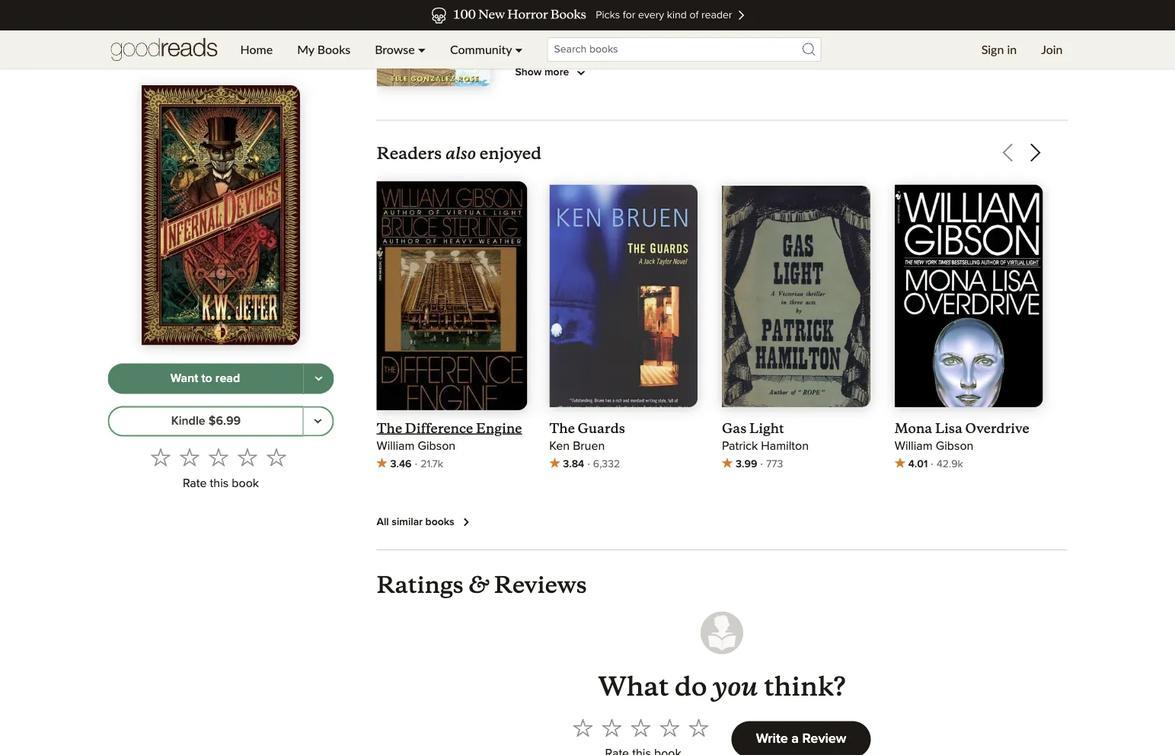 Task type: vqa. For each thing, say whether or not it's contained in the screenshot.
right "2022"
no



Task type: describe. For each thing, give the bounding box(es) containing it.
game
[[773, 228, 803, 240]]

kindle $6.99
[[171, 415, 241, 428]]

show more link
[[515, 64, 590, 82]]

hope
[[630, 105, 657, 117]]

rate 1 out of 5 image for rate 3 out of 5 icon
[[151, 447, 171, 467]]

runs
[[942, 70, 965, 82]]

this inside as long as devin and julian's families are at war, there's only room for loathing between them. which is a problem because, for devin, this faux game of love is feeling very real.
[[726, 228, 745, 240]]

fake inside a fresh, fun contemporary rom-com from debut author elle gonzalez rose, about an aspiring artist who agrees to fake date one of his family's longtime enemies in the hopes of gathering intel good enough to take down their rivals once and for all.
[[624, 17, 647, 29]]

william for mona
[[895, 440, 933, 453]]

1 vertical spatial rating 0 out of 5 group
[[569, 714, 713, 742]]

of down about
[[942, 17, 953, 29]]

devin baez is ready for a relaxing winter break at lake andreas. that is, until he runs into his obnoxious next-door neighbors the seo-cookes, undefeated champions of the lake's annual winter games. in the hope of finally taking down these long-time rivals, the baezes offer up their beloved cabin in a bet. reckless? definitely.
[[515, 70, 1027, 135]]

long
[[532, 210, 555, 222]]

community ▾
[[450, 42, 523, 57]]

only
[[814, 210, 837, 222]]

so
[[515, 157, 529, 170]]

the for the guards
[[549, 420, 575, 437]]

3.84 stars, 6,332 ratings figure
[[549, 455, 698, 474]]

3.46 stars, 21.7 thousand ratings figure
[[377, 455, 525, 474]]

get
[[638, 175, 655, 187]]

reckless?
[[639, 122, 692, 135]]

all similar books link
[[377, 513, 476, 531]]

handsome
[[626, 157, 682, 170]]

undefeated
[[777, 87, 838, 100]]

between
[[934, 210, 981, 222]]

book cover image for the guards
[[549, 185, 698, 416]]

rate 2 out of 5 image for rate 3 out of 5 icon's the rate 1 out of 5 image
[[180, 447, 200, 467]]

cabin
[[562, 122, 591, 135]]

4.01 stars, 42.9 thousand ratings figure
[[895, 455, 1043, 474]]

himself
[[811, 157, 849, 170]]

their inside a fresh, fun contemporary rom-com from debut author elle gonzalez rose, about an aspiring artist who agrees to fake date one of his family's longtime enemies in the hopes of gathering intel good enough to take down their rivals once and for all.
[[663, 35, 687, 47]]

prove
[[789, 175, 820, 187]]

time
[[836, 105, 859, 117]]

his inside a fresh, fun contemporary rom-com from debut author elle gonzalez rose, about an aspiring artist who agrees to fake date one of his family's longtime enemies in the hopes of gathering intel good enough to take down their rivals once and for all.
[[714, 17, 729, 29]]

from
[[707, 0, 731, 12]]

is,
[[886, 70, 897, 82]]

you
[[713, 665, 758, 703]]

the down he
[[916, 87, 933, 100]]

relaxing
[[651, 70, 694, 82]]

that
[[859, 70, 882, 82]]

who
[[544, 17, 567, 29]]

long-
[[809, 105, 836, 117]]

rate 5 out of 5 image
[[267, 447, 286, 467]]

hopes
[[906, 17, 939, 29]]

readers
[[377, 143, 442, 164]]

write
[[756, 733, 788, 746]]

overdrive
[[965, 420, 1029, 437]]

dirty.
[[909, 175, 934, 187]]

book cover image for gas light
[[722, 186, 870, 407]]

mona lisa overdrive william gibson
[[895, 420, 1029, 453]]

devin inside so when annoyingly handsome julian seo-cooke finds himself in need of a fake boyfriend, devin sees an opportunity to get behind enemy lines and prove the family plays dirty.
[[1001, 157, 1032, 170]]

as
[[559, 210, 571, 222]]

all
[[377, 517, 389, 528]]

plays
[[878, 175, 906, 187]]

at inside as long as devin and julian's families are at war, there's only room for loathing between them. which is a problem because, for devin, this faux game of love is feeling very real.
[[737, 210, 747, 222]]

devin inside as long as devin and julian's families are at war, there's only room for loathing between them. which is a problem because, for devin, this faux game of love is feeling very real.
[[574, 210, 605, 222]]

julian
[[685, 157, 716, 170]]

gas
[[722, 420, 747, 437]]

in
[[596, 105, 606, 117]]

until
[[900, 70, 922, 82]]

seo- inside so when annoyingly handsome julian seo-cooke finds himself in need of a fake boyfriend, devin sees an opportunity to get behind enemy lines and prove the family plays dirty.
[[720, 157, 744, 170]]

love
[[820, 228, 843, 240]]

in inside a fresh, fun contemporary rom-com from debut author elle gonzalez rose, about an aspiring artist who agrees to fake date one of his family's longtime enemies in the hopes of gathering intel good enough to take down their rivals once and for all.
[[873, 17, 882, 29]]

and inside a fresh, fun contemporary rom-com from debut author elle gonzalez rose, about an aspiring artist who agrees to fake date one of his family's longtime enemies in the hopes of gathering intel good enough to take down their rivals once and for all.
[[750, 35, 771, 47]]

ken
[[549, 440, 570, 453]]

0 horizontal spatial rating 0 out of 5 group
[[146, 443, 291, 472]]

0 horizontal spatial is
[[551, 228, 560, 240]]

take
[[604, 35, 627, 47]]

to inside "button"
[[201, 373, 212, 385]]

lines
[[738, 175, 763, 187]]

review
[[802, 733, 846, 746]]

as long as devin and julian's families are at war, there's only room for loathing between them. which is a problem because, for devin, this faux game of love is feeling very real.
[[515, 210, 1014, 240]]

opportunity
[[560, 175, 621, 187]]

of down until
[[902, 87, 913, 100]]

show more
[[515, 67, 572, 78]]

2 horizontal spatial is
[[846, 228, 854, 240]]

to down agrees
[[590, 35, 601, 47]]

of inside as long as devin and julian's families are at war, there's only room for loathing between them. which is a problem because, for devin, this faux game of love is feeling very real.
[[807, 228, 817, 240]]

and inside so when annoyingly handsome julian seo-cooke finds himself in need of a fake boyfriend, devin sees an opportunity to get behind enemy lines and prove the family plays dirty.
[[766, 175, 786, 187]]

what do you think?
[[598, 665, 846, 703]]

for inside devin baez is ready for a relaxing winter break at lake andreas. that is, until he runs into his obnoxious next-door neighbors the seo-cookes, undefeated champions of the lake's annual winter games. in the hope of finally taking down these long-time rivals, the baezes offer up their beloved cabin in a bet. reckless? definitely.
[[624, 70, 638, 82]]

baez
[[549, 70, 576, 82]]

obnoxious
[[515, 87, 571, 100]]

games.
[[553, 105, 593, 117]]

down inside devin baez is ready for a relaxing winter break at lake andreas. that is, until he runs into his obnoxious next-door neighbors the seo-cookes, undefeated champions of the lake's annual winter games. in the hope of finally taking down these long-time rivals, the baezes offer up their beloved cabin in a bet. reckless? definitely.
[[744, 105, 773, 117]]

into
[[969, 70, 989, 82]]

rate
[[183, 477, 207, 490]]

there's
[[775, 210, 811, 222]]

once
[[721, 35, 747, 47]]

the right rivals,
[[896, 105, 913, 117]]

write a review button
[[732, 722, 871, 756]]

winter
[[697, 70, 730, 82]]

enough
[[546, 35, 587, 47]]

rate 4 out of 5 image for rate 5 out of 5 image
[[660, 718, 680, 738]]

rate 1 out of 5 image for rate 3 out of 5 image
[[573, 718, 593, 738]]

ready
[[591, 70, 621, 82]]

patrick
[[722, 440, 758, 453]]

beloved
[[515, 122, 559, 135]]

community
[[450, 42, 512, 57]]

at inside devin baez is ready for a relaxing winter break at lake andreas. that is, until he runs into his obnoxious next-door neighbors the seo-cookes, undefeated champions of the lake's annual winter games. in the hope of finally taking down these long-time rivals, the baezes offer up their beloved cabin in a bet. reckless? definitely.
[[766, 70, 776, 82]]

3.99 stars, 773 ratings figure
[[722, 455, 870, 474]]

what
[[598, 670, 669, 703]]

the inside so when annoyingly handsome julian seo-cooke finds himself in need of a fake boyfriend, devin sees an opportunity to get behind enemy lines and prove the family plays dirty.
[[823, 175, 840, 187]]

$6.99
[[209, 415, 241, 428]]

to down contemporary
[[610, 17, 621, 29]]

a inside button
[[792, 733, 799, 746]]

lake
[[780, 70, 805, 82]]

one
[[677, 17, 697, 29]]

want to read button
[[108, 364, 303, 394]]

engine
[[476, 420, 522, 437]]

book
[[232, 477, 259, 490]]

the right in
[[609, 105, 626, 117]]

real.
[[923, 228, 946, 240]]

because,
[[620, 228, 668, 240]]

kindle
[[171, 415, 205, 428]]

4.01
[[908, 459, 928, 470]]

book cover image for mona lisa overdrive
[[895, 185, 1043, 435]]

profile image for undefined. image
[[701, 612, 743, 654]]

3.99
[[736, 459, 757, 470]]

for inside a fresh, fun contemporary rom-com from debut author elle gonzalez rose, about an aspiring artist who agrees to fake date one of his family's longtime enemies in the hopes of gathering intel good enough to take down their rivals once and for all.
[[774, 35, 788, 47]]

3.84
[[563, 459, 584, 470]]

the guards ken bruen
[[549, 420, 625, 453]]

loathing
[[888, 210, 931, 222]]

agrees
[[570, 17, 607, 29]]

the inside a fresh, fun contemporary rom-com from debut author elle gonzalez rose, about an aspiring artist who agrees to fake date one of his family's longtime enemies in the hopes of gathering intel good enough to take down their rivals once and for all.
[[886, 17, 903, 29]]

of up rivals
[[700, 17, 711, 29]]

▾ for community ▾
[[515, 42, 523, 57]]



Task type: locate. For each thing, give the bounding box(es) containing it.
also
[[446, 140, 476, 164]]

fake up dirty. at the right top of page
[[919, 157, 941, 170]]

rate 1 out of 5 image
[[151, 447, 171, 467], [573, 718, 593, 738]]

and down family's
[[750, 35, 771, 47]]

the inside the difference engine william gibson
[[377, 420, 402, 437]]

all similar books
[[377, 517, 454, 528]]

0 horizontal spatial ▾
[[418, 42, 426, 57]]

difference
[[405, 420, 473, 437]]

rate this book element down "$6.99"
[[108, 443, 334, 495]]

cookes,
[[730, 87, 773, 100]]

reviews
[[494, 571, 587, 600]]

▾ for browse ▾
[[418, 42, 426, 57]]

ratings & reviews
[[377, 567, 587, 600]]

the down himself
[[823, 175, 840, 187]]

for right ready
[[624, 70, 638, 82]]

rate 2 out of 5 image up rate
[[180, 447, 200, 467]]

1 vertical spatial this
[[210, 477, 229, 490]]

0 horizontal spatial down
[[630, 35, 660, 47]]

problem
[[572, 228, 617, 240]]

author
[[769, 0, 803, 12]]

down down date on the top right
[[630, 35, 660, 47]]

2 horizontal spatial devin
[[1001, 157, 1032, 170]]

rate 4 out of 5 image
[[238, 447, 257, 467], [660, 718, 680, 738]]

a
[[515, 0, 523, 12]]

1 horizontal spatial rate 2 out of 5 image
[[602, 718, 622, 738]]

the up 3.46
[[377, 420, 402, 437]]

0 vertical spatial seo-
[[705, 87, 730, 100]]

0 horizontal spatial at
[[737, 210, 747, 222]]

0 horizontal spatial the
[[377, 420, 402, 437]]

gas light patrick hamilton
[[722, 420, 809, 453]]

of left love
[[807, 228, 817, 240]]

seo- inside devin baez is ready for a relaxing winter break at lake andreas. that is, until he runs into his obnoxious next-door neighbors the seo-cookes, undefeated champions of the lake's annual winter games. in the hope of finally taking down these long-time rivals, the baezes offer up their beloved cabin in a bet. reckless? definitely.
[[705, 87, 730, 100]]

and inside as long as devin and julian's families are at war, there's only room for loathing between them. which is a problem because, for devin, this faux game of love is feeling very real.
[[608, 210, 628, 222]]

a down as
[[563, 228, 569, 240]]

in inside devin baez is ready for a relaxing winter break at lake andreas. that is, until he runs into his obnoxious next-door neighbors the seo-cookes, undefeated champions of the lake's annual winter games. in the hope of finally taking down these long-time rivals, the baezes offer up their beloved cabin in a bet. reckless? definitely.
[[594, 122, 603, 135]]

1 vertical spatial fake
[[919, 157, 941, 170]]

book cover image
[[377, 0, 491, 87], [374, 182, 527, 435], [549, 185, 698, 416], [895, 185, 1043, 435], [722, 186, 870, 407]]

▾ up 'show'
[[515, 42, 523, 57]]

finds
[[782, 157, 808, 170]]

finally
[[674, 105, 705, 117]]

an inside a fresh, fun contemporary rom-com from debut author elle gonzalez rose, about an aspiring artist who agrees to fake date one of his family's longtime enemies in the hopes of gathering intel good enough to take down their rivals once and for all.
[[948, 0, 961, 12]]

1 vertical spatial rate 4 out of 5 image
[[660, 718, 680, 738]]

advertisement region
[[377, 0, 853, 26]]

rate 4 out of 5 image for rate 5 out of 5 icon
[[238, 447, 257, 467]]

42.9k
[[937, 459, 963, 470]]

this inside rate this book element
[[210, 477, 229, 490]]

1 ▾ from the left
[[418, 42, 426, 57]]

0 vertical spatial his
[[714, 17, 729, 29]]

to inside so when annoyingly handsome julian seo-cooke finds himself in need of a fake boyfriend, devin sees an opportunity to get behind enemy lines and prove the family plays dirty.
[[624, 175, 635, 187]]

0 vertical spatial rate 1 out of 5 image
[[151, 447, 171, 467]]

0 horizontal spatial rate 2 out of 5 image
[[180, 447, 200, 467]]

0 vertical spatial rate this book element
[[108, 443, 334, 495]]

0 vertical spatial rate 4 out of 5 image
[[238, 447, 257, 467]]

their down one
[[663, 35, 687, 47]]

1 vertical spatial rate 1 out of 5 image
[[573, 718, 593, 738]]

Search by book title or ISBN text field
[[547, 37, 821, 62]]

william for the
[[377, 440, 415, 453]]

boyfriend,
[[944, 157, 998, 170]]

is up next-
[[579, 70, 587, 82]]

1 horizontal spatial rating 0 out of 5 group
[[569, 714, 713, 742]]

rate 4 out of 5 image up book
[[238, 447, 257, 467]]

1 horizontal spatial an
[[948, 0, 961, 12]]

in right sign
[[1007, 42, 1017, 57]]

julian's
[[631, 210, 670, 222]]

home image
[[111, 30, 217, 69]]

rate 3 out of 5 image
[[209, 447, 228, 467]]

the
[[377, 420, 402, 437], [549, 420, 575, 437]]

rate 5 out of 5 image
[[689, 718, 709, 738]]

in down rose,
[[873, 17, 882, 29]]

for up feeling at the right top of page
[[871, 210, 885, 222]]

gibson down difference
[[418, 440, 456, 453]]

this down the are
[[726, 228, 745, 240]]

1 vertical spatial rate 2 out of 5 image
[[602, 718, 622, 738]]

war,
[[751, 210, 772, 222]]

in down in
[[594, 122, 603, 135]]

rate 2 out of 5 image for the rate 1 out of 5 image associated with rate 3 out of 5 image
[[602, 718, 622, 738]]

1 vertical spatial rate this book element
[[569, 714, 713, 756]]

0 vertical spatial an
[[948, 0, 961, 12]]

fake down contemporary
[[624, 17, 647, 29]]

to left read in the left of the page
[[201, 373, 212, 385]]

▾ right the browse
[[418, 42, 426, 57]]

rom-
[[657, 0, 681, 12]]

0 vertical spatial their
[[663, 35, 687, 47]]

0 horizontal spatial his
[[714, 17, 729, 29]]

devin inside devin baez is ready for a relaxing winter break at lake andreas. that is, until he runs into his obnoxious next-door neighbors the seo-cookes, undefeated champions of the lake's annual winter games. in the hope of finally taking down these long-time rivals, the baezes offer up their beloved cabin in a bet. reckless? definitely.
[[515, 70, 546, 82]]

gonzalez
[[829, 0, 879, 12]]

this right rate
[[210, 477, 229, 490]]

browse
[[375, 42, 415, 57]]

an inside so when annoyingly handsome julian seo-cooke finds himself in need of a fake boyfriend, devin sees an opportunity to get behind enemy lines and prove the family plays dirty.
[[543, 175, 557, 187]]

rating 0 out of 5 group down what
[[569, 714, 713, 742]]

lisa
[[935, 420, 963, 437]]

as
[[515, 210, 529, 222]]

his inside devin baez is ready for a relaxing winter break at lake andreas. that is, until he runs into his obnoxious next-door neighbors the seo-cookes, undefeated champions of the lake's annual winter games. in the hope of finally taking down these long-time rivals, the baezes offer up their beloved cabin in a bet. reckless? definitely.
[[992, 70, 1007, 82]]

rate this book element containing rate this book
[[108, 443, 334, 495]]

in up family
[[852, 157, 862, 170]]

an right about
[[948, 0, 961, 12]]

when
[[532, 157, 562, 170]]

1 horizontal spatial rate this book element
[[569, 714, 713, 756]]

rating 0 out of 5 group up rate this book
[[146, 443, 291, 472]]

rating 0 out of 5 group
[[146, 443, 291, 472], [569, 714, 713, 742]]

gibson inside the difference engine william gibson
[[418, 440, 456, 453]]

0 vertical spatial at
[[766, 70, 776, 82]]

2 the from the left
[[549, 420, 575, 437]]

the difference engine william gibson
[[377, 420, 522, 453]]

at left lake
[[766, 70, 776, 82]]

light
[[750, 420, 784, 437]]

think?
[[764, 670, 846, 703]]

0 horizontal spatial gibson
[[418, 440, 456, 453]]

annoyingly
[[565, 157, 623, 170]]

1 vertical spatial devin
[[1001, 157, 1032, 170]]

gibson up 42.9k
[[936, 440, 974, 453]]

to
[[610, 17, 621, 29], [590, 35, 601, 47], [624, 175, 635, 187], [201, 373, 212, 385]]

of up plays
[[895, 157, 906, 170]]

families
[[673, 210, 714, 222]]

0 horizontal spatial fake
[[624, 17, 647, 29]]

book cover image for the difference engine
[[374, 182, 527, 435]]

0 vertical spatial and
[[750, 35, 771, 47]]

next-
[[574, 87, 600, 100]]

join
[[1041, 42, 1063, 57]]

books
[[425, 517, 454, 528]]

2 vertical spatial devin
[[574, 210, 605, 222]]

0 vertical spatial rate 2 out of 5 image
[[180, 447, 200, 467]]

rate 2 out of 5 image left rate 3 out of 5 image
[[602, 718, 622, 738]]

william inside the difference engine william gibson
[[377, 440, 415, 453]]

0 horizontal spatial devin
[[515, 70, 546, 82]]

for down families
[[671, 228, 686, 240]]

2 vertical spatial and
[[608, 210, 628, 222]]

1 horizontal spatial his
[[992, 70, 1007, 82]]

seo-
[[705, 87, 730, 100], [720, 157, 744, 170]]

the inside the guards ken bruen
[[549, 420, 575, 437]]

rate this book element down what
[[569, 714, 713, 756]]

his down from
[[714, 17, 729, 29]]

down
[[630, 35, 660, 47], [744, 105, 773, 117]]

&
[[469, 567, 489, 600]]

a inside as long as devin and julian's families are at war, there's only room for loathing between them. which is a problem because, for devin, this faux game of love is feeling very real.
[[563, 228, 569, 240]]

rate 2 out of 5 image
[[180, 447, 200, 467], [602, 718, 622, 738]]

devin up the problem
[[574, 210, 605, 222]]

the for the difference engine
[[377, 420, 402, 437]]

enemy
[[699, 175, 735, 187]]

1 vertical spatial and
[[766, 175, 786, 187]]

1 horizontal spatial is
[[579, 70, 587, 82]]

devin up obnoxious
[[515, 70, 546, 82]]

browse ▾
[[375, 42, 426, 57]]

a left bet.
[[606, 122, 613, 135]]

taking
[[708, 105, 740, 117]]

1 horizontal spatial rate 4 out of 5 image
[[660, 718, 680, 738]]

about
[[914, 0, 945, 12]]

my books
[[297, 42, 350, 57]]

seo- down winter
[[705, 87, 730, 100]]

0 horizontal spatial their
[[663, 35, 687, 47]]

which
[[515, 228, 548, 240]]

gibson inside the mona lisa overdrive william gibson
[[936, 440, 974, 453]]

need
[[865, 157, 892, 170]]

the up finally at the right top of the page
[[685, 87, 702, 100]]

my books link
[[285, 30, 363, 69]]

fresh,
[[526, 0, 556, 12]]

are
[[717, 210, 734, 222]]

rate this book element
[[108, 443, 334, 495], [569, 714, 713, 756]]

is down room in the top of the page
[[846, 228, 854, 240]]

a
[[642, 70, 648, 82], [606, 122, 613, 135], [909, 157, 915, 170], [563, 228, 569, 240], [792, 733, 799, 746]]

rate 1 out of 5 image down kindle $6.99 button
[[151, 447, 171, 467]]

the down rose,
[[886, 17, 903, 29]]

faux
[[748, 228, 770, 240]]

gibson for difference
[[418, 440, 456, 453]]

1 horizontal spatial gibson
[[936, 440, 974, 453]]

for left all.
[[774, 35, 788, 47]]

1 horizontal spatial the
[[549, 420, 575, 437]]

and down cooke
[[766, 175, 786, 187]]

at
[[766, 70, 776, 82], [737, 210, 747, 222]]

1 gibson from the left
[[418, 440, 456, 453]]

1 horizontal spatial rate 1 out of 5 image
[[573, 718, 593, 738]]

definitely.
[[695, 122, 747, 135]]

0 horizontal spatial rate 1 out of 5 image
[[151, 447, 171, 467]]

enemies
[[824, 17, 870, 29]]

1 horizontal spatial ▾
[[515, 42, 523, 57]]

a right the write
[[792, 733, 799, 746]]

william up 3.46
[[377, 440, 415, 453]]

rate 4 out of 5 image left rate 5 out of 5 image
[[660, 718, 680, 738]]

0 vertical spatial down
[[630, 35, 660, 47]]

all.
[[791, 35, 806, 47]]

my
[[297, 42, 314, 57]]

at right the are
[[737, 210, 747, 222]]

mona
[[895, 420, 932, 437]]

1 vertical spatial down
[[744, 105, 773, 117]]

a inside so when annoyingly handsome julian seo-cooke finds himself in need of a fake boyfriend, devin sees an opportunity to get behind enemy lines and prove the family plays dirty.
[[909, 157, 915, 170]]

fake inside so when annoyingly handsome julian seo-cooke finds himself in need of a fake boyfriend, devin sees an opportunity to get behind enemy lines and prove the family plays dirty.
[[919, 157, 941, 170]]

0 horizontal spatial rate 4 out of 5 image
[[238, 447, 257, 467]]

their inside devin baez is ready for a relaxing winter break at lake andreas. that is, until he runs into his obnoxious next-door neighbors the seo-cookes, undefeated champions of the lake's annual winter games. in the hope of finally taking down these long-time rivals, the baezes offer up their beloved cabin in a bet. reckless? definitely.
[[1003, 105, 1027, 117]]

want
[[170, 373, 198, 385]]

1 vertical spatial his
[[992, 70, 1007, 82]]

rate 1 out of 5 image left rate 3 out of 5 image
[[573, 718, 593, 738]]

1 the from the left
[[377, 420, 402, 437]]

a up dirty. at the right top of page
[[909, 157, 915, 170]]

is
[[579, 70, 587, 82], [551, 228, 560, 240], [846, 228, 854, 240]]

0 horizontal spatial this
[[210, 477, 229, 490]]

books
[[317, 42, 350, 57]]

1 horizontal spatial down
[[744, 105, 773, 117]]

devin right boyfriend,
[[1001, 157, 1032, 170]]

2 william from the left
[[895, 440, 933, 453]]

an
[[948, 0, 961, 12], [543, 175, 557, 187]]

is inside devin baez is ready for a relaxing winter break at lake andreas. that is, until he runs into his obnoxious next-door neighbors the seo-cookes, undefeated champions of the lake's annual winter games. in the hope of finally taking down these long-time rivals, the baezes offer up their beloved cabin in a bet. reckless? definitely.
[[579, 70, 587, 82]]

to left get at the right top of the page
[[624, 175, 635, 187]]

very
[[897, 228, 920, 240]]

1 horizontal spatial devin
[[574, 210, 605, 222]]

and up the problem
[[608, 210, 628, 222]]

rate 3 out of 5 image
[[631, 718, 651, 738]]

in inside so when annoyingly handsome julian seo-cooke finds himself in need of a fake boyfriend, devin sees an opportunity to get behind enemy lines and prove the family plays dirty.
[[852, 157, 862, 170]]

baezes
[[916, 105, 956, 117]]

1 horizontal spatial their
[[1003, 105, 1027, 117]]

1 vertical spatial an
[[543, 175, 557, 187]]

1 william from the left
[[377, 440, 415, 453]]

fake
[[624, 17, 647, 29], [919, 157, 941, 170]]

0 horizontal spatial william
[[377, 440, 415, 453]]

seo- up enemy
[[720, 157, 744, 170]]

of inside so when annoyingly handsome julian seo-cooke finds himself in need of a fake boyfriend, devin sees an opportunity to get behind enemy lines and prove the family plays dirty.
[[895, 157, 906, 170]]

sees
[[515, 175, 540, 187]]

21.7k
[[421, 459, 443, 470]]

0 vertical spatial this
[[726, 228, 745, 240]]

1 horizontal spatial william
[[895, 440, 933, 453]]

▾
[[418, 42, 426, 57], [515, 42, 523, 57]]

a up the neighbors
[[642, 70, 648, 82]]

he
[[926, 70, 939, 82]]

1 horizontal spatial this
[[726, 228, 745, 240]]

0 vertical spatial rating 0 out of 5 group
[[146, 443, 291, 472]]

0 horizontal spatial an
[[543, 175, 557, 187]]

1 vertical spatial their
[[1003, 105, 1027, 117]]

an down when
[[543, 175, 557, 187]]

is down as
[[551, 228, 560, 240]]

down inside a fresh, fun contemporary rom-com from debut author elle gonzalez rose, about an aspiring artist who agrees to fake date one of his family's longtime enemies in the hopes of gathering intel good enough to take down their rivals once and for all.
[[630, 35, 660, 47]]

the up 'ken'
[[549, 420, 575, 437]]

read
[[215, 373, 240, 385]]

None search field
[[535, 37, 834, 62]]

1 vertical spatial seo-
[[720, 157, 744, 170]]

of up reckless? on the top right
[[660, 105, 671, 117]]

gibson for lisa
[[936, 440, 974, 453]]

2 ▾ from the left
[[515, 42, 523, 57]]

neighbors
[[628, 87, 682, 100]]

down down cookes,
[[744, 105, 773, 117]]

0 vertical spatial devin
[[515, 70, 546, 82]]

his right into
[[992, 70, 1007, 82]]

william down mona
[[895, 440, 933, 453]]

artist
[[515, 17, 541, 29]]

their right up
[[1003, 105, 1027, 117]]

1 vertical spatial at
[[737, 210, 747, 222]]

1 horizontal spatial at
[[766, 70, 776, 82]]

0 horizontal spatial rate this book element
[[108, 443, 334, 495]]

enjoyed
[[480, 143, 541, 164]]

room
[[840, 210, 868, 222]]

2 gibson from the left
[[936, 440, 974, 453]]

bruen
[[573, 440, 605, 453]]

1 horizontal spatial fake
[[919, 157, 941, 170]]

them.
[[984, 210, 1014, 222]]

a fresh, fun contemporary rom-com from debut author elle gonzalez rose, about an aspiring artist who agrees to fake date one of his family's longtime enemies in the hopes of gathering intel good enough to take down their rivals once and for all.
[[515, 0, 1033, 47]]

william inside the mona lisa overdrive william gibson
[[895, 440, 933, 453]]

0 vertical spatial fake
[[624, 17, 647, 29]]



